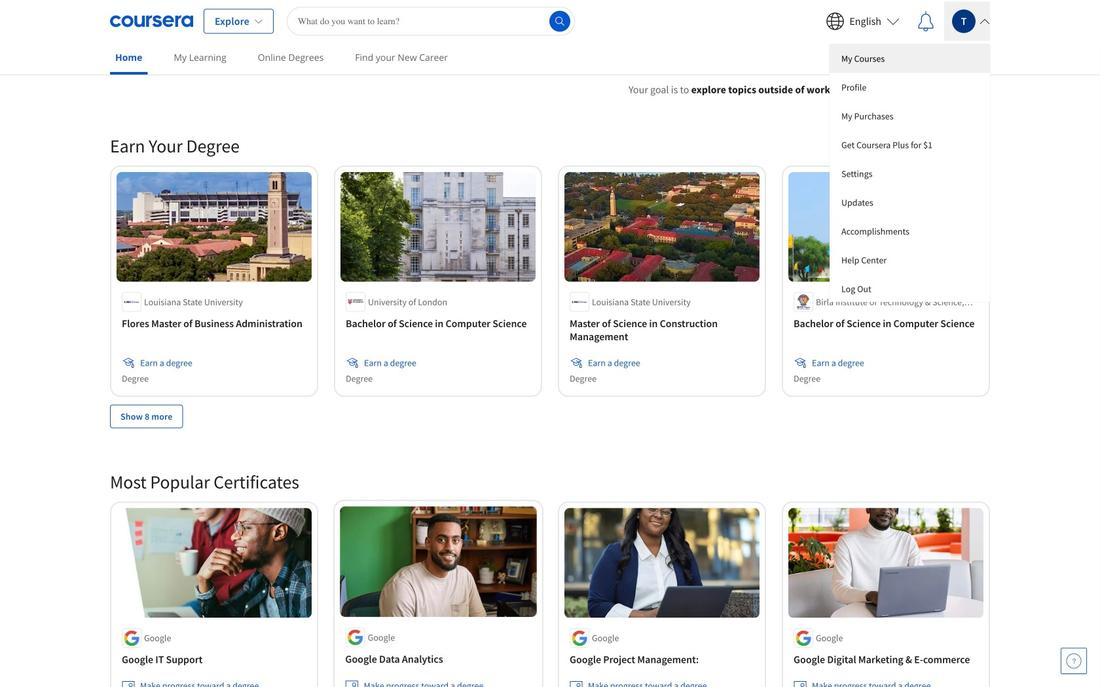 Task type: locate. For each thing, give the bounding box(es) containing it.
main content
[[0, 66, 1101, 688]]

menu
[[830, 44, 991, 302]]

None search field
[[287, 7, 575, 36]]

earn your degree collection element
[[102, 113, 998, 450]]

coursera image
[[110, 11, 193, 32]]

help center image
[[1067, 654, 1082, 670]]

most popular certificates collection element
[[102, 450, 998, 688]]

What do you want to learn? text field
[[287, 7, 575, 36]]



Task type: vqa. For each thing, say whether or not it's contained in the screenshot.
'list' associated with Community
no



